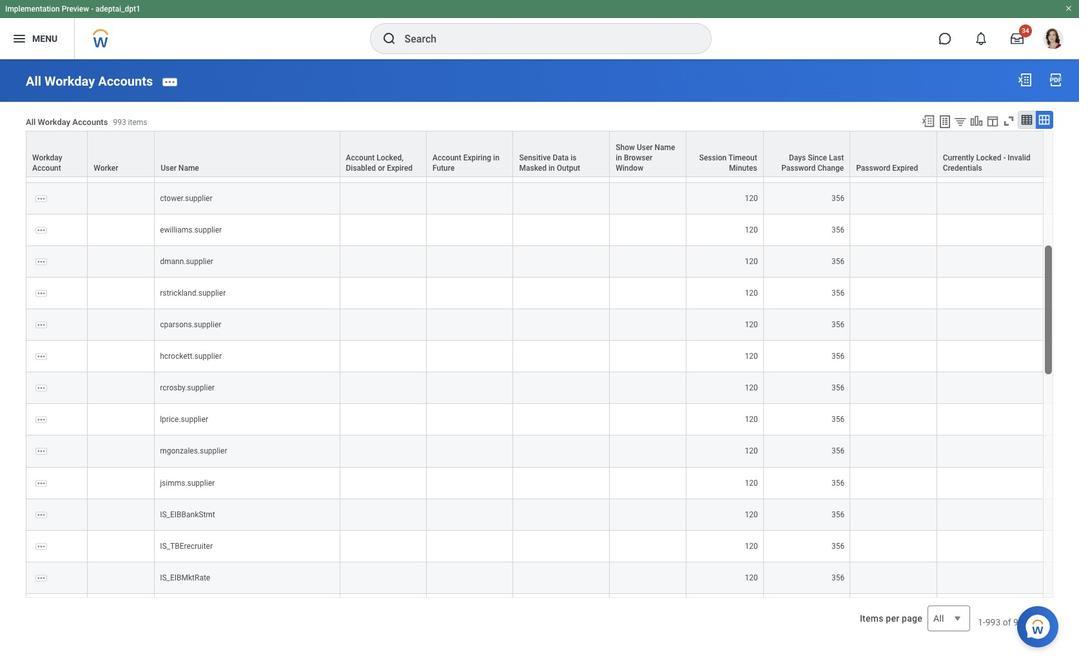 Task type: describe. For each thing, give the bounding box(es) containing it.
preview
[[62, 5, 89, 14]]

password inside days since last password change
[[782, 164, 816, 173]]

120 for ctower.supplier
[[745, 194, 758, 203]]

account inside workday account
[[32, 164, 61, 173]]

locked
[[977, 153, 1002, 162]]

export to excel image for the 'export to worksheets' image
[[921, 114, 936, 128]]

data
[[553, 153, 569, 162]]

356 for ptran.supplier
[[832, 162, 845, 171]]

993 for of
[[1014, 618, 1029, 628]]

currently
[[943, 153, 975, 162]]

120 for jsimms.supplier
[[745, 479, 758, 488]]

window
[[616, 164, 644, 173]]

browser
[[624, 153, 653, 162]]

356 for mgonzales.supplier
[[832, 447, 845, 456]]

hcrockett.supplier
[[160, 352, 222, 361]]

lprice.supplier
[[160, 416, 208, 425]]

export to excel image for view printable version (pdf) image
[[1018, 72, 1033, 88]]

menu banner
[[0, 0, 1079, 59]]

session timeout minutes button
[[687, 131, 763, 177]]

close environment banner image
[[1065, 5, 1073, 12]]

120 for ewilliams.supplier
[[745, 226, 758, 235]]

click to view/edit grid preferences image
[[986, 114, 1000, 128]]

row containing dmann.supplier
[[26, 246, 1054, 278]]

120 for hcrockett.supplier
[[745, 352, 758, 361]]

expand table image
[[1038, 113, 1051, 126]]

row containing is_tberecruiter
[[26, 531, 1054, 563]]

356 for rcrosby.supplier
[[832, 384, 845, 393]]

profile logan mcneil image
[[1043, 28, 1064, 52]]

120 for is_eibnewhirerpt
[[745, 131, 758, 140]]

user name
[[161, 164, 199, 173]]

all workday accounts 993 items
[[26, 117, 147, 127]]

356 for cparsons.supplier
[[832, 321, 845, 330]]

356 for is_eibbankstmt
[[832, 510, 845, 519]]

workday for all workday accounts 993 items
[[38, 117, 70, 127]]

items
[[860, 614, 884, 624]]

all workday accounts main content
[[0, 59, 1079, 667]]

1-
[[978, 618, 986, 628]]

- for locked
[[1004, 153, 1006, 162]]

356 for jsimms.supplier
[[832, 479, 845, 488]]

days
[[789, 153, 806, 162]]

toolbar inside all workday accounts main content
[[916, 111, 1054, 131]]

session timeout minutes
[[699, 153, 757, 173]]

notifications large image
[[975, 32, 988, 45]]

menu
[[32, 33, 58, 44]]

356 for lprice.supplier
[[832, 416, 845, 425]]

user inside "show user name in browser window"
[[637, 143, 653, 152]]

17 row from the top
[[26, 594, 1054, 626]]

120 for dmann.supplier
[[745, 257, 758, 266]]

356 for rstrickland.supplier
[[832, 289, 845, 298]]

justify image
[[12, 31, 27, 46]]

search image
[[381, 31, 397, 46]]

items per page
[[860, 614, 923, 624]]

of
[[1003, 618, 1011, 628]]

ewilliams.supplier
[[160, 226, 222, 235]]

34 button
[[1003, 25, 1032, 53]]

account locked, disabled or expired column header
[[340, 131, 427, 178]]

120 for is_eibmktrate
[[745, 574, 758, 583]]

dmann.supplier
[[160, 257, 213, 266]]

workday account
[[32, 153, 62, 173]]

days since last password change button
[[764, 131, 850, 177]]

account for or
[[346, 153, 375, 162]]

Search Workday  search field
[[405, 25, 684, 53]]

or
[[378, 164, 385, 173]]

120 for rcrosby.supplier
[[745, 384, 758, 393]]

1-993 of 993 items
[[978, 618, 1054, 628]]

1 horizontal spatial 993
[[986, 618, 1001, 628]]

row containing is_eibmktrate
[[26, 563, 1054, 594]]

120 for ptran.supplier
[[745, 162, 758, 171]]

all workday accounts element
[[26, 73, 153, 89]]

change
[[818, 164, 844, 173]]

user name button
[[155, 131, 340, 177]]

34
[[1022, 27, 1030, 34]]

all for all workday accounts
[[26, 73, 41, 89]]

credentials
[[943, 164, 983, 173]]

currently locked - invalid credentials
[[943, 153, 1031, 173]]

accounts for all workday accounts
[[98, 73, 153, 89]]

120 for lprice.supplier
[[745, 416, 758, 425]]

workday inside popup button
[[32, 153, 62, 162]]

items per page element
[[858, 598, 970, 640]]

in inside sensitive data is masked in output
[[549, 164, 555, 173]]

120 for cparsons.supplier
[[745, 321, 758, 330]]

last
[[829, 153, 844, 162]]

- for preview
[[91, 5, 94, 14]]

row containing mgonzales.supplier
[[26, 436, 1054, 468]]

ptran.supplier
[[160, 162, 207, 171]]

output
[[557, 164, 580, 173]]

show
[[616, 143, 635, 152]]

1-993 of 993 items status
[[978, 616, 1054, 629]]

accounts for all workday accounts 993 items
[[72, 117, 108, 127]]

implementation preview -   adeptai_dpt1
[[5, 5, 140, 14]]



Task type: locate. For each thing, give the bounding box(es) containing it.
future
[[433, 164, 455, 173]]

356 for hcrockett.supplier
[[832, 352, 845, 361]]

all down menu dropdown button
[[26, 73, 41, 89]]

invalid
[[1008, 153, 1031, 162]]

account up the future
[[433, 153, 462, 162]]

1 horizontal spatial expired
[[893, 164, 918, 173]]

3 row from the top
[[26, 151, 1054, 183]]

5 row from the top
[[26, 215, 1054, 246]]

11 row from the top
[[26, 405, 1054, 436]]

is_eibnewhirerpt
[[160, 131, 223, 140]]

1 horizontal spatial password
[[856, 164, 891, 173]]

11 120 from the top
[[745, 447, 758, 456]]

account up disabled
[[346, 153, 375, 162]]

6 120 from the top
[[745, 289, 758, 298]]

days since last password change
[[782, 153, 844, 173]]

account expiring in future
[[433, 153, 500, 173]]

items for 1-993 of 993 items
[[1031, 618, 1054, 628]]

account inside account expiring in future
[[433, 153, 462, 162]]

0 vertical spatial all
[[26, 73, 41, 89]]

1 horizontal spatial name
[[655, 143, 675, 152]]

account
[[346, 153, 375, 162], [433, 153, 462, 162], [32, 164, 61, 173]]

2 horizontal spatial in
[[616, 153, 622, 162]]

1 password from the left
[[782, 164, 816, 173]]

inbox large image
[[1011, 32, 1024, 45]]

cell
[[340, 120, 427, 151], [427, 120, 514, 151], [514, 120, 610, 151], [610, 120, 687, 151], [851, 120, 937, 151], [937, 120, 1054, 151], [340, 151, 427, 183], [427, 151, 514, 183], [514, 151, 610, 183], [610, 151, 687, 183], [851, 151, 937, 183], [937, 151, 1054, 183], [88, 183, 155, 215], [340, 183, 427, 215], [427, 183, 514, 215], [514, 183, 610, 215], [610, 183, 687, 215], [851, 183, 937, 215], [937, 183, 1054, 215], [88, 215, 155, 246], [340, 215, 427, 246], [427, 215, 514, 246], [514, 215, 610, 246], [610, 215, 687, 246], [851, 215, 937, 246], [937, 215, 1054, 246], [88, 246, 155, 278], [340, 246, 427, 278], [427, 246, 514, 278], [514, 246, 610, 278], [610, 246, 687, 278], [851, 246, 937, 278], [937, 246, 1054, 278], [88, 278, 155, 310], [340, 278, 427, 310], [427, 278, 514, 310], [514, 278, 610, 310], [610, 278, 687, 310], [851, 278, 937, 310], [937, 278, 1054, 310], [88, 310, 155, 341], [340, 310, 427, 341], [427, 310, 514, 341], [514, 310, 610, 341], [610, 310, 687, 341], [851, 310, 937, 341], [937, 310, 1054, 341], [88, 341, 155, 373], [340, 341, 427, 373], [427, 341, 514, 373], [514, 341, 610, 373], [610, 341, 687, 373], [851, 341, 937, 373], [937, 341, 1054, 373], [88, 373, 155, 405], [340, 373, 427, 405], [427, 373, 514, 405], [514, 373, 610, 405], [610, 373, 687, 405], [851, 373, 937, 405], [937, 373, 1054, 405], [88, 405, 155, 436], [340, 405, 427, 436], [427, 405, 514, 436], [514, 405, 610, 436], [610, 405, 687, 436], [851, 405, 937, 436], [937, 405, 1054, 436], [88, 436, 155, 468], [340, 436, 427, 468], [427, 436, 514, 468], [514, 436, 610, 468], [610, 436, 687, 468], [851, 436, 937, 468], [937, 436, 1054, 468], [88, 468, 155, 499], [340, 468, 427, 499], [427, 468, 514, 499], [514, 468, 610, 499], [610, 468, 687, 499], [851, 468, 937, 499], [937, 468, 1054, 499], [88, 499, 155, 531], [340, 499, 427, 531], [427, 499, 514, 531], [514, 499, 610, 531], [610, 499, 687, 531], [851, 499, 937, 531], [937, 499, 1054, 531], [88, 531, 155, 563], [340, 531, 427, 563], [427, 531, 514, 563], [514, 531, 610, 563], [610, 531, 687, 563], [851, 531, 937, 563], [937, 531, 1054, 563], [88, 563, 155, 594], [340, 563, 427, 594], [427, 563, 514, 594], [514, 563, 610, 594], [610, 563, 687, 594], [851, 563, 937, 594], [937, 563, 1054, 594], [26, 594, 88, 626], [88, 594, 155, 626], [155, 594, 340, 626], [340, 594, 427, 626], [427, 594, 514, 626], [514, 594, 610, 626], [610, 594, 687, 626], [687, 594, 764, 626], [764, 594, 851, 626], [851, 594, 937, 626], [937, 594, 1054, 626]]

accounts up all workday accounts 993 items
[[98, 73, 153, 89]]

2 356 from the top
[[832, 162, 845, 171]]

is_tberecruiter
[[160, 542, 213, 551]]

row containing show user name in browser window
[[26, 131, 1054, 178]]

1 horizontal spatial export to excel image
[[1018, 72, 1033, 88]]

export to excel image left view printable version (pdf) image
[[1018, 72, 1033, 88]]

993 up worker "popup button"
[[113, 118, 126, 127]]

row containing lprice.supplier
[[26, 405, 1054, 436]]

-
[[91, 5, 94, 14], [1004, 153, 1006, 162]]

15 120 from the top
[[745, 574, 758, 583]]

in right expiring
[[493, 153, 500, 162]]

356 for ctower.supplier
[[832, 194, 845, 203]]

name up ctower.supplier
[[179, 164, 199, 173]]

expired inside popup button
[[893, 164, 918, 173]]

in
[[493, 153, 500, 162], [616, 153, 622, 162], [549, 164, 555, 173]]

9 120 from the top
[[745, 384, 758, 393]]

8 356 from the top
[[832, 352, 845, 361]]

show user name in browser window
[[616, 143, 675, 173]]

workday up workday account popup button
[[38, 117, 70, 127]]

2 horizontal spatial account
[[433, 153, 462, 162]]

row containing ctower.supplier
[[26, 183, 1054, 215]]

cparsons.supplier
[[160, 321, 221, 330]]

row containing hcrockett.supplier
[[26, 341, 1054, 373]]

13 row from the top
[[26, 468, 1054, 499]]

10 row from the top
[[26, 373, 1054, 405]]

accounts down all workday accounts element
[[72, 117, 108, 127]]

row containing jsimms.supplier
[[26, 468, 1054, 499]]

0 horizontal spatial in
[[493, 153, 500, 162]]

13 356 from the top
[[832, 510, 845, 519]]

1 vertical spatial all
[[26, 117, 36, 127]]

accounts
[[98, 73, 153, 89], [72, 117, 108, 127]]

1 expired from the left
[[387, 164, 413, 173]]

14 row from the top
[[26, 499, 1054, 531]]

is
[[571, 153, 577, 162]]

15 row from the top
[[26, 531, 1054, 563]]

1 vertical spatial export to excel image
[[921, 114, 936, 128]]

row containing is_eibbankstmt
[[26, 499, 1054, 531]]

all workday accounts
[[26, 73, 153, 89]]

view printable version (pdf) image
[[1048, 72, 1064, 88]]

1 vertical spatial items
[[1031, 618, 1054, 628]]

per
[[886, 614, 900, 624]]

2 vertical spatial workday
[[32, 153, 62, 162]]

worker
[[94, 164, 118, 173]]

row containing ewilliams.supplier
[[26, 215, 1054, 246]]

currently locked - invalid credentials button
[[937, 131, 1053, 177]]

10 356 from the top
[[832, 416, 845, 425]]

expired down locked,
[[387, 164, 413, 173]]

120 for is_tberecruiter
[[745, 542, 758, 551]]

993 left of
[[986, 618, 1001, 628]]

name
[[655, 143, 675, 152], [179, 164, 199, 173]]

account inside account locked, disabled or expired
[[346, 153, 375, 162]]

account for future
[[433, 153, 462, 162]]

workday up all workday accounts 993 items
[[45, 73, 95, 89]]

1 horizontal spatial in
[[549, 164, 555, 173]]

row containing cparsons.supplier
[[26, 310, 1054, 341]]

0 vertical spatial name
[[655, 143, 675, 152]]

3 120 from the top
[[745, 194, 758, 203]]

is_eibmktrate
[[160, 574, 210, 583]]

implementation
[[5, 5, 60, 14]]

- left invalid
[[1004, 153, 1006, 162]]

account left worker
[[32, 164, 61, 173]]

993 right of
[[1014, 618, 1029, 628]]

2 expired from the left
[[893, 164, 918, 173]]

1 356 from the top
[[832, 131, 845, 140]]

0 horizontal spatial 993
[[113, 118, 126, 127]]

items right of
[[1031, 618, 1054, 628]]

13 120 from the top
[[745, 510, 758, 519]]

sensitive
[[519, 153, 551, 162]]

workday down all workday accounts 993 items
[[32, 153, 62, 162]]

table image
[[1021, 113, 1034, 126]]

4 row from the top
[[26, 183, 1054, 215]]

worker button
[[88, 131, 154, 177]]

7 120 from the top
[[745, 321, 758, 330]]

row containing rcrosby.supplier
[[26, 373, 1054, 405]]

items up worker "popup button"
[[128, 118, 147, 127]]

1 vertical spatial user
[[161, 164, 177, 173]]

workday for all workday accounts
[[45, 73, 95, 89]]

row
[[26, 120, 1054, 151], [26, 131, 1054, 178], [26, 151, 1054, 183], [26, 183, 1054, 215], [26, 215, 1054, 246], [26, 246, 1054, 278], [26, 278, 1054, 310], [26, 310, 1054, 341], [26, 341, 1054, 373], [26, 373, 1054, 405], [26, 405, 1054, 436], [26, 436, 1054, 468], [26, 468, 1054, 499], [26, 499, 1054, 531], [26, 531, 1054, 563], [26, 563, 1054, 594], [26, 594, 1054, 626]]

items for all workday accounts 993 items
[[128, 118, 147, 127]]

adeptai_dpt1
[[95, 5, 140, 14]]

0 vertical spatial user
[[637, 143, 653, 152]]

rcrosby.supplier
[[160, 384, 215, 393]]

1 row from the top
[[26, 120, 1054, 151]]

0 horizontal spatial name
[[179, 164, 199, 173]]

0 vertical spatial -
[[91, 5, 94, 14]]

4 120 from the top
[[745, 226, 758, 235]]

expiring
[[463, 153, 491, 162]]

workday account button
[[26, 131, 87, 177]]

password expired
[[856, 164, 918, 173]]

password right change in the top right of the page
[[856, 164, 891, 173]]

menu button
[[0, 18, 74, 59]]

0 horizontal spatial items
[[128, 118, 147, 127]]

12 row from the top
[[26, 436, 1054, 468]]

name right show
[[655, 143, 675, 152]]

0 horizontal spatial user
[[161, 164, 177, 173]]

1 vertical spatial name
[[179, 164, 199, 173]]

jsimms.supplier
[[160, 479, 215, 488]]

9 356 from the top
[[832, 384, 845, 393]]

export to excel image
[[1018, 72, 1033, 88], [921, 114, 936, 128]]

8 row from the top
[[26, 310, 1054, 341]]

2 password from the left
[[856, 164, 891, 173]]

items
[[128, 118, 147, 127], [1031, 618, 1054, 628]]

12 120 from the top
[[745, 479, 758, 488]]

locked,
[[377, 153, 404, 162]]

account locked, disabled or expired button
[[340, 131, 426, 177]]

0 horizontal spatial password
[[782, 164, 816, 173]]

account expiring in future button
[[427, 131, 513, 177]]

10 120 from the top
[[745, 416, 758, 425]]

0 horizontal spatial expired
[[387, 164, 413, 173]]

2 all from the top
[[26, 117, 36, 127]]

account locked, disabled or expired
[[346, 153, 413, 173]]

items inside status
[[1031, 618, 1054, 628]]

timeout
[[729, 153, 757, 162]]

5 356 from the top
[[832, 257, 845, 266]]

- inside menu banner
[[91, 5, 94, 14]]

4 356 from the top
[[832, 226, 845, 235]]

all for all workday accounts 993 items
[[26, 117, 36, 127]]

user up browser
[[637, 143, 653, 152]]

2 120 from the top
[[745, 162, 758, 171]]

12 356 from the top
[[832, 479, 845, 488]]

expired left credentials
[[893, 164, 918, 173]]

mgonzales.supplier
[[160, 447, 227, 456]]

in down the data
[[549, 164, 555, 173]]

0 horizontal spatial -
[[91, 5, 94, 14]]

export to excel image left the 'export to worksheets' image
[[921, 114, 936, 128]]

user up ctower.supplier
[[161, 164, 177, 173]]

page
[[902, 614, 923, 624]]

export to worksheets image
[[938, 114, 953, 129]]

15 356 from the top
[[832, 574, 845, 583]]

in inside "show user name in browser window"
[[616, 153, 622, 162]]

356 for is_eibmktrate
[[832, 574, 845, 583]]

0 vertical spatial export to excel image
[[1018, 72, 1033, 88]]

toolbar
[[916, 111, 1054, 131]]

993 for accounts
[[113, 118, 126, 127]]

row containing rstrickland.supplier
[[26, 278, 1054, 310]]

5 120 from the top
[[745, 257, 758, 266]]

since
[[808, 153, 827, 162]]

120 for mgonzales.supplier
[[745, 447, 758, 456]]

fullscreen image
[[1002, 114, 1016, 128]]

sensitive data is masked in output button
[[514, 131, 610, 177]]

0 vertical spatial workday
[[45, 73, 95, 89]]

password down days
[[782, 164, 816, 173]]

- right preview
[[91, 5, 94, 14]]

14 356 from the top
[[832, 542, 845, 551]]

2 row from the top
[[26, 131, 1054, 178]]

rstrickland.supplier
[[160, 289, 226, 298]]

show user name in browser window button
[[610, 131, 686, 177]]

password inside popup button
[[856, 164, 891, 173]]

120
[[745, 131, 758, 140], [745, 162, 758, 171], [745, 194, 758, 203], [745, 226, 758, 235], [745, 257, 758, 266], [745, 289, 758, 298], [745, 321, 758, 330], [745, 352, 758, 361], [745, 384, 758, 393], [745, 416, 758, 425], [745, 447, 758, 456], [745, 479, 758, 488], [745, 510, 758, 519], [745, 542, 758, 551], [745, 574, 758, 583]]

9 row from the top
[[26, 341, 1054, 373]]

0 horizontal spatial export to excel image
[[921, 114, 936, 128]]

all workday accounts - expand/collapse chart image
[[970, 114, 984, 128]]

6 row from the top
[[26, 246, 1054, 278]]

7 row from the top
[[26, 278, 1054, 310]]

minutes
[[729, 164, 757, 173]]

120 for rstrickland.supplier
[[745, 289, 758, 298]]

1 horizontal spatial user
[[637, 143, 653, 152]]

is_eibbankstmt
[[160, 510, 215, 519]]

session
[[699, 153, 727, 162]]

14 120 from the top
[[745, 542, 758, 551]]

1 horizontal spatial -
[[1004, 153, 1006, 162]]

name inside "show user name in browser window"
[[655, 143, 675, 152]]

2 horizontal spatial 993
[[1014, 618, 1029, 628]]

6 356 from the top
[[832, 289, 845, 298]]

356
[[832, 131, 845, 140], [832, 162, 845, 171], [832, 194, 845, 203], [832, 226, 845, 235], [832, 257, 845, 266], [832, 289, 845, 298], [832, 321, 845, 330], [832, 352, 845, 361], [832, 384, 845, 393], [832, 416, 845, 425], [832, 447, 845, 456], [832, 479, 845, 488], [832, 510, 845, 519], [832, 542, 845, 551], [832, 574, 845, 583]]

1 horizontal spatial items
[[1031, 618, 1054, 628]]

row containing ptran.supplier
[[26, 151, 1054, 183]]

0 vertical spatial accounts
[[98, 73, 153, 89]]

1 horizontal spatial account
[[346, 153, 375, 162]]

select to filter grid data image
[[954, 115, 968, 128]]

16 row from the top
[[26, 563, 1054, 594]]

0 vertical spatial items
[[128, 118, 147, 127]]

1 all from the top
[[26, 73, 41, 89]]

356 for is_tberecruiter
[[832, 542, 845, 551]]

ctower.supplier
[[160, 194, 212, 203]]

export to excel image inside toolbar
[[921, 114, 936, 128]]

masked
[[519, 164, 547, 173]]

in inside account expiring in future
[[493, 153, 500, 162]]

356 for ewilliams.supplier
[[832, 226, 845, 235]]

password
[[782, 164, 816, 173], [856, 164, 891, 173]]

disabled
[[346, 164, 376, 173]]

3 356 from the top
[[832, 194, 845, 203]]

1 vertical spatial workday
[[38, 117, 70, 127]]

8 120 from the top
[[745, 352, 758, 361]]

items inside all workday accounts 993 items
[[128, 118, 147, 127]]

120 for is_eibbankstmt
[[745, 510, 758, 519]]

all up workday account popup button
[[26, 117, 36, 127]]

workday
[[45, 73, 95, 89], [38, 117, 70, 127], [32, 153, 62, 162]]

7 356 from the top
[[832, 321, 845, 330]]

all
[[26, 73, 41, 89], [26, 117, 36, 127]]

356 for dmann.supplier
[[832, 257, 845, 266]]

993 inside all workday accounts 993 items
[[113, 118, 126, 127]]

sensitive data is masked in output
[[519, 153, 580, 173]]

row containing is_eibnewhirerpt
[[26, 120, 1054, 151]]

0 horizontal spatial account
[[32, 164, 61, 173]]

user inside popup button
[[161, 164, 177, 173]]

1 vertical spatial accounts
[[72, 117, 108, 127]]

name inside popup button
[[179, 164, 199, 173]]

1 vertical spatial -
[[1004, 153, 1006, 162]]

993
[[113, 118, 126, 127], [986, 618, 1001, 628], [1014, 618, 1029, 628]]

356 for is_eibnewhirerpt
[[832, 131, 845, 140]]

password expired button
[[851, 131, 937, 177]]

in down show
[[616, 153, 622, 162]]

expired
[[387, 164, 413, 173], [893, 164, 918, 173]]

user
[[637, 143, 653, 152], [161, 164, 177, 173]]

1 120 from the top
[[745, 131, 758, 140]]

- inside currently locked - invalid credentials
[[1004, 153, 1006, 162]]

expired inside account locked, disabled or expired
[[387, 164, 413, 173]]

11 356 from the top
[[832, 447, 845, 456]]



Task type: vqa. For each thing, say whether or not it's contained in the screenshot.
the leftmost the Deductions
no



